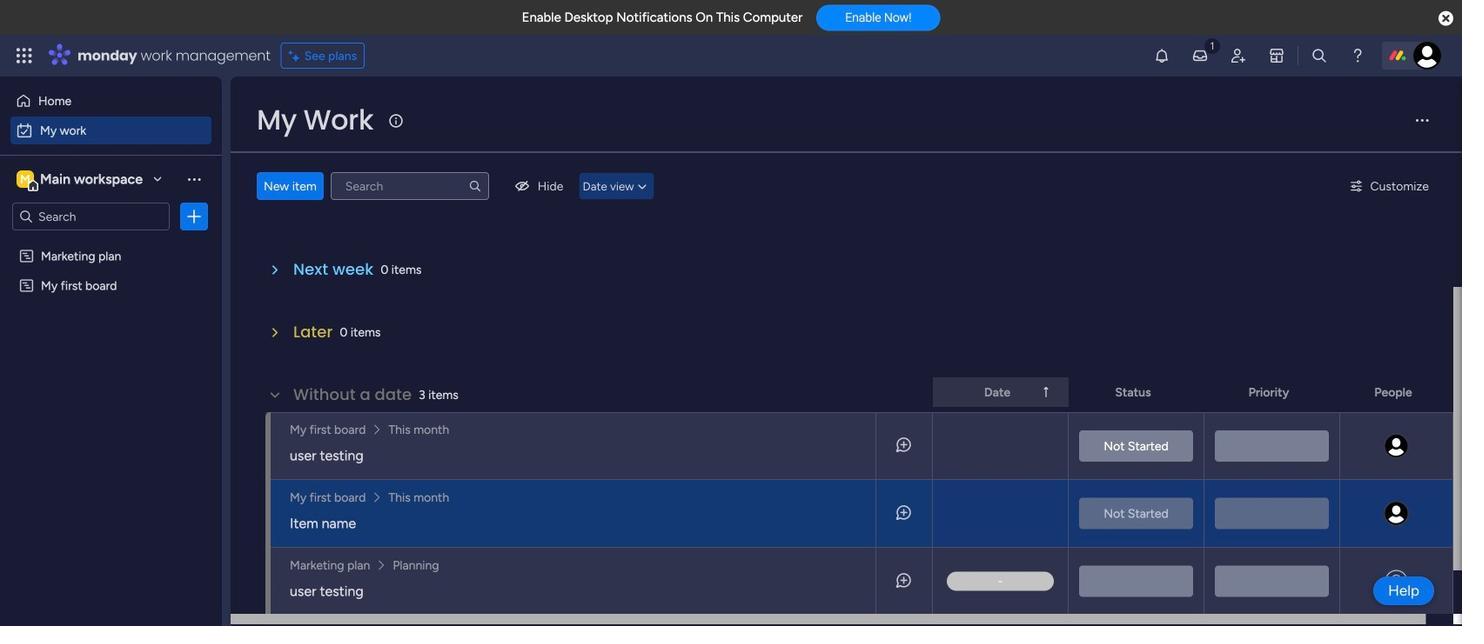 Task type: locate. For each thing, give the bounding box(es) containing it.
update feed image
[[1192, 47, 1209, 64]]

Filter dashboard by text search field
[[331, 172, 489, 200]]

john smith image
[[1414, 42, 1441, 70]]

john smith image
[[1384, 433, 1410, 460], [1384, 501, 1410, 527]]

help image
[[1349, 47, 1367, 64]]

2 john smith image from the top
[[1384, 501, 1410, 527]]

1 image
[[1205, 36, 1220, 55]]

None search field
[[331, 172, 489, 200]]

invite members image
[[1230, 47, 1247, 64]]

2 vertical spatial option
[[0, 241, 222, 244]]

notifications image
[[1153, 47, 1171, 64]]

0 vertical spatial john smith image
[[1384, 433, 1410, 460]]

select product image
[[16, 47, 33, 64]]

column header
[[933, 378, 1069, 407]]

workspace options image
[[185, 170, 203, 188]]

options image
[[185, 208, 203, 225]]

1 john smith image from the top
[[1384, 433, 1410, 460]]

see plans image
[[289, 46, 304, 66]]

monday marketplace image
[[1268, 47, 1286, 64]]

list box
[[0, 238, 222, 536]]

1 vertical spatial john smith image
[[1384, 501, 1410, 527]]

option
[[10, 87, 212, 115], [10, 117, 212, 144], [0, 241, 222, 244]]

search everything image
[[1311, 47, 1328, 64]]



Task type: vqa. For each thing, say whether or not it's contained in the screenshot.
2nd Due date from the left
no



Task type: describe. For each thing, give the bounding box(es) containing it.
menu image
[[1414, 111, 1431, 129]]

sort image
[[1039, 386, 1053, 400]]

1 vertical spatial option
[[10, 117, 212, 144]]

workspace image
[[17, 170, 34, 189]]

search image
[[468, 179, 482, 193]]

workspace selection element
[[17, 169, 145, 192]]

Search in workspace field
[[37, 207, 145, 227]]

0 vertical spatial option
[[10, 87, 212, 115]]

dapulse close image
[[1439, 10, 1454, 28]]



